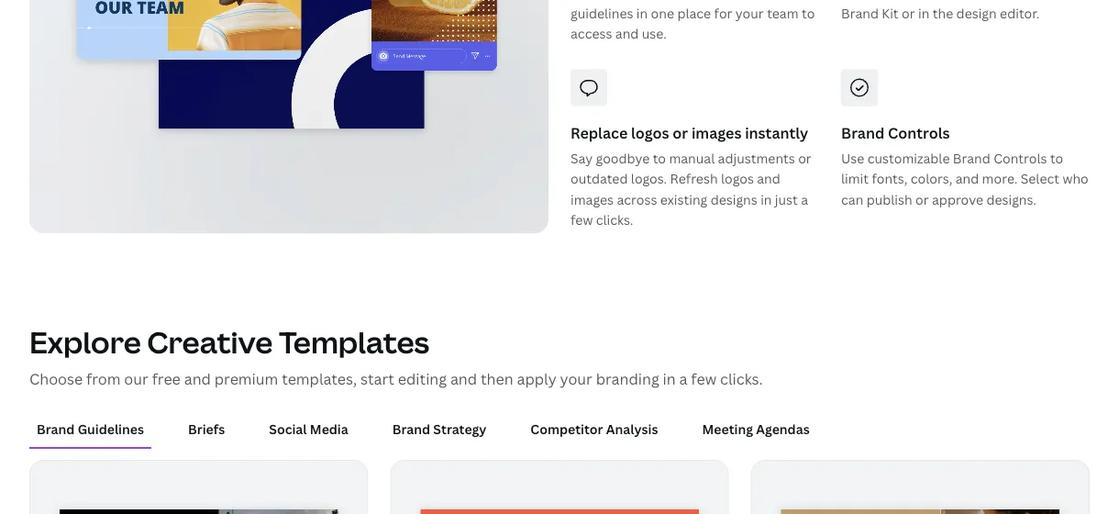 Task type: describe. For each thing, give the bounding box(es) containing it.
brand templates (1) image
[[29, 0, 549, 234]]

explore creative templates choose from our free and premium templates, start editing and then apply your branding in a few clicks.
[[29, 322, 763, 389]]

and inside replace logos or images instantly say goodbye to manual adjustments or outdated logos. refresh logos and images across existing designs in just a few clicks.
[[758, 170, 781, 187]]

say
[[571, 149, 593, 167]]

adjustments
[[718, 149, 796, 167]]

1 horizontal spatial logos
[[721, 170, 754, 187]]

briefs
[[188, 421, 225, 438]]

goodbye
[[596, 149, 650, 167]]

to inside replace logos or images instantly say goodbye to manual adjustments or outdated logos. refresh logos and images across existing designs in just a few clicks.
[[653, 149, 666, 167]]

brand guidelines and application deck presentation in bright red cobalt bright green chic photocentric frames style image
[[421, 510, 699, 514]]

then
[[481, 369, 514, 389]]

competitor analysis button
[[524, 412, 666, 447]]

templates,
[[282, 369, 357, 389]]

apply
[[517, 369, 557, 389]]

explore
[[29, 322, 141, 362]]

more.
[[983, 170, 1018, 187]]

meeting agendas
[[703, 421, 810, 438]]

1 vertical spatial controls
[[994, 149, 1048, 167]]

editing
[[398, 369, 447, 389]]

from
[[86, 369, 121, 389]]

0 vertical spatial images
[[692, 123, 742, 142]]

choose
[[29, 369, 83, 389]]

brand guidelines and application deck presentation in black and white neon pink turquoise bold gradient style image
[[60, 510, 338, 514]]

clicks. inside explore creative templates choose from our free and premium templates, start editing and then apply your branding in a few clicks.
[[721, 369, 763, 389]]

meeting
[[703, 421, 754, 438]]

fonts,
[[872, 170, 908, 187]]

strategy
[[434, 421, 487, 438]]

approve
[[933, 190, 984, 208]]

and right free
[[184, 369, 211, 389]]

0 vertical spatial or
[[673, 123, 689, 142]]

clicks. inside replace logos or images instantly say goodbye to manual adjustments or outdated logos. refresh logos and images across existing designs in just a few clicks.
[[596, 211, 634, 228]]

designs.
[[987, 190, 1037, 208]]

social
[[269, 421, 307, 438]]

1 horizontal spatial or
[[799, 149, 812, 167]]

a inside explore creative templates choose from our free and premium templates, start editing and then apply your branding in a few clicks.
[[680, 369, 688, 389]]

briefs button
[[181, 412, 233, 447]]

guidelines
[[78, 421, 144, 438]]

across
[[617, 190, 658, 208]]

can
[[842, 190, 864, 208]]

designs
[[711, 190, 758, 208]]

customizable
[[868, 149, 950, 167]]

brand for strategy
[[393, 421, 431, 438]]

media
[[310, 421, 349, 438]]

free
[[152, 369, 181, 389]]

social media button
[[262, 412, 356, 447]]

in inside explore creative templates choose from our free and premium templates, start editing and then apply your branding in a few clicks.
[[663, 369, 676, 389]]

colors,
[[911, 170, 953, 187]]

agendas
[[757, 421, 810, 438]]



Task type: vqa. For each thing, say whether or not it's contained in the screenshot.
first to from right
yes



Task type: locate. For each thing, give the bounding box(es) containing it.
brand strategy
[[393, 421, 487, 438]]

few up meeting
[[692, 369, 717, 389]]

analysis
[[607, 421, 659, 438]]

1 horizontal spatial clicks.
[[721, 369, 763, 389]]

images down the "outdated" at the top
[[571, 190, 614, 208]]

0 horizontal spatial clicks.
[[596, 211, 634, 228]]

brand up the more. on the top right of page
[[954, 149, 991, 167]]

or
[[673, 123, 689, 142], [799, 149, 812, 167], [916, 190, 930, 208]]

a right branding
[[680, 369, 688, 389]]

logos
[[632, 123, 670, 142], [721, 170, 754, 187]]

1 horizontal spatial controls
[[994, 149, 1048, 167]]

0 vertical spatial a
[[802, 190, 809, 208]]

0 horizontal spatial a
[[680, 369, 688, 389]]

manual
[[670, 149, 715, 167]]

controls
[[889, 123, 951, 142], [994, 149, 1048, 167]]

a
[[802, 190, 809, 208], [680, 369, 688, 389]]

0 horizontal spatial logos
[[632, 123, 670, 142]]

few inside replace logos or images instantly say goodbye to manual adjustments or outdated logos. refresh logos and images across existing designs in just a few clicks.
[[571, 211, 593, 228]]

brand strategy button
[[385, 412, 494, 447]]

brand left strategy
[[393, 421, 431, 438]]

images up manual at the top right of the page
[[692, 123, 742, 142]]

use
[[842, 149, 865, 167]]

start
[[361, 369, 395, 389]]

2 vertical spatial or
[[916, 190, 930, 208]]

just
[[776, 190, 798, 208]]

2 to from the left
[[1051, 149, 1064, 167]]

and down adjustments
[[758, 170, 781, 187]]

existing
[[661, 190, 708, 208]]

logos up 'designs'
[[721, 170, 754, 187]]

brand controls use customizable brand controls to limit fonts, colors, and more. select who can publish or approve designs.
[[842, 123, 1089, 208]]

replace logos or images instantly say goodbye to manual adjustments or outdated logos. refresh logos and images across existing designs in just a few clicks.
[[571, 123, 812, 228]]

1 vertical spatial logos
[[721, 170, 754, 187]]

to inside brand controls use customizable brand controls to limit fonts, colors, and more. select who can publish or approve designs.
[[1051, 149, 1064, 167]]

1 horizontal spatial images
[[692, 123, 742, 142]]

social media
[[269, 421, 349, 438]]

clicks. up meeting
[[721, 369, 763, 389]]

0 vertical spatial in
[[761, 190, 772, 208]]

0 vertical spatial logos
[[632, 123, 670, 142]]

creative
[[147, 322, 273, 362]]

few down the "outdated" at the top
[[571, 211, 593, 228]]

and left then
[[451, 369, 477, 389]]

premium
[[215, 369, 278, 389]]

1 horizontal spatial in
[[761, 190, 772, 208]]

brand guidelines
[[37, 421, 144, 438]]

1 horizontal spatial few
[[692, 369, 717, 389]]

branding
[[596, 369, 660, 389]]

to up logos.
[[653, 149, 666, 167]]

to
[[653, 149, 666, 167], [1051, 149, 1064, 167]]

outdated
[[571, 170, 628, 187]]

replace
[[571, 123, 628, 142]]

limit
[[842, 170, 869, 187]]

controls up select
[[994, 149, 1048, 167]]

logos.
[[631, 170, 668, 187]]

a right just
[[802, 190, 809, 208]]

templates
[[279, 322, 430, 362]]

refresh
[[671, 170, 718, 187]]

0 horizontal spatial controls
[[889, 123, 951, 142]]

and up approve
[[956, 170, 980, 187]]

or inside brand controls use customizable brand controls to limit fonts, colors, and more. select who can publish or approve designs.
[[916, 190, 930, 208]]

your
[[560, 369, 593, 389]]

0 horizontal spatial in
[[663, 369, 676, 389]]

brand for controls
[[842, 123, 885, 142]]

0 horizontal spatial images
[[571, 190, 614, 208]]

1 vertical spatial clicks.
[[721, 369, 763, 389]]

meeting agendas button
[[695, 412, 818, 447]]

to up select
[[1051, 149, 1064, 167]]

brand
[[842, 123, 885, 142], [954, 149, 991, 167], [37, 421, 75, 438], [393, 421, 431, 438]]

in
[[761, 190, 772, 208], [663, 369, 676, 389]]

clicks.
[[596, 211, 634, 228], [721, 369, 763, 389]]

1 vertical spatial images
[[571, 190, 614, 208]]

in inside replace logos or images instantly say goodbye to manual adjustments or outdated logos. refresh logos and images across existing designs in just a few clicks.
[[761, 190, 772, 208]]

logos up goodbye
[[632, 123, 670, 142]]

our
[[124, 369, 149, 389]]

or down colors,
[[916, 190, 930, 208]]

0 vertical spatial few
[[571, 211, 593, 228]]

select
[[1021, 170, 1060, 187]]

0 horizontal spatial to
[[653, 149, 666, 167]]

images
[[692, 123, 742, 142], [571, 190, 614, 208]]

1 vertical spatial or
[[799, 149, 812, 167]]

in right branding
[[663, 369, 676, 389]]

1 to from the left
[[653, 149, 666, 167]]

and
[[758, 170, 781, 187], [956, 170, 980, 187], [184, 369, 211, 389], [451, 369, 477, 389]]

a inside replace logos or images instantly say goodbye to manual adjustments or outdated logos. refresh logos and images across existing designs in just a few clicks.
[[802, 190, 809, 208]]

clicks. down across
[[596, 211, 634, 228]]

1 vertical spatial in
[[663, 369, 676, 389]]

brand guidelines and application deck presentation in cream beige black warm & modern style image
[[782, 510, 1060, 514]]

competitor analysis
[[531, 421, 659, 438]]

0 horizontal spatial few
[[571, 211, 593, 228]]

1 vertical spatial few
[[692, 369, 717, 389]]

competitor
[[531, 421, 604, 438]]

or down the instantly
[[799, 149, 812, 167]]

brand up "use"
[[842, 123, 885, 142]]

controls up customizable
[[889, 123, 951, 142]]

1 horizontal spatial to
[[1051, 149, 1064, 167]]

instantly
[[745, 123, 809, 142]]

1 vertical spatial a
[[680, 369, 688, 389]]

0 vertical spatial controls
[[889, 123, 951, 142]]

2 horizontal spatial or
[[916, 190, 930, 208]]

few
[[571, 211, 593, 228], [692, 369, 717, 389]]

publish
[[867, 190, 913, 208]]

brand for guidelines
[[37, 421, 75, 438]]

and inside brand controls use customizable brand controls to limit fonts, colors, and more. select who can publish or approve designs.
[[956, 170, 980, 187]]

0 vertical spatial clicks.
[[596, 211, 634, 228]]

brand guidelines button
[[29, 412, 151, 447]]

in left just
[[761, 190, 772, 208]]

1 horizontal spatial a
[[802, 190, 809, 208]]

who
[[1063, 170, 1089, 187]]

0 horizontal spatial or
[[673, 123, 689, 142]]

or up manual at the top right of the page
[[673, 123, 689, 142]]

few inside explore creative templates choose from our free and premium templates, start editing and then apply your branding in a few clicks.
[[692, 369, 717, 389]]

brand down choose
[[37, 421, 75, 438]]



